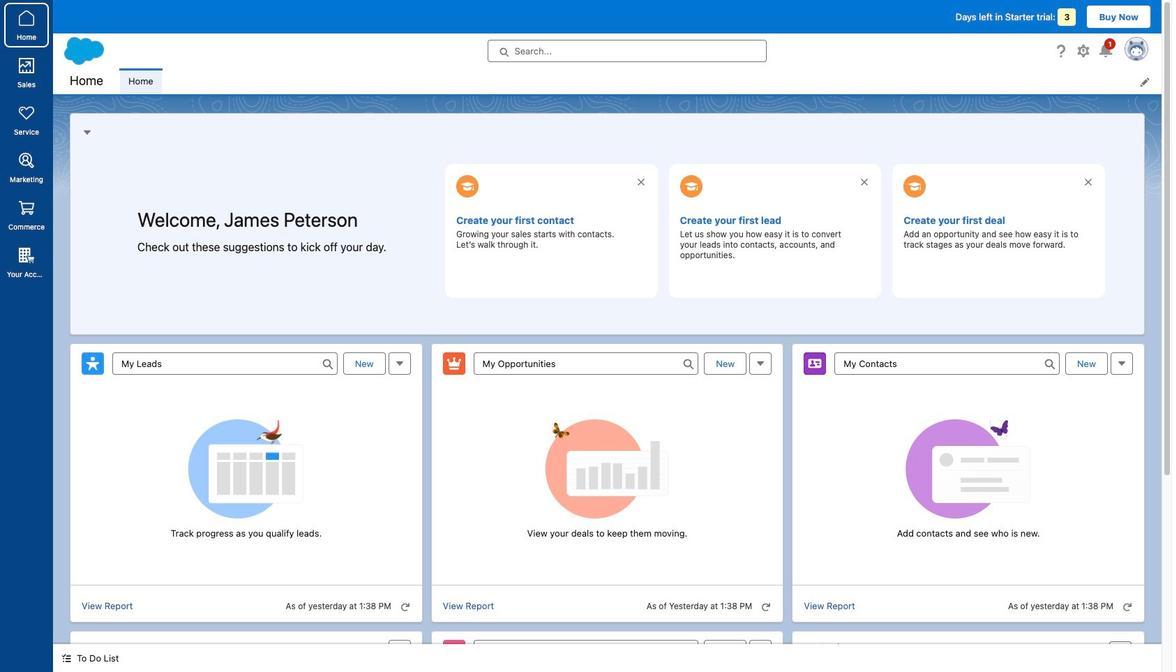 Task type: locate. For each thing, give the bounding box(es) containing it.
list
[[120, 68, 1162, 94]]

2 select an option text field from the left
[[835, 352, 1060, 374]]

1 select an option text field from the left
[[112, 352, 338, 374]]

0 horizontal spatial select an option text field
[[112, 352, 338, 374]]

1 horizontal spatial select an option text field
[[835, 352, 1060, 374]]

text default image
[[61, 654, 71, 663]]

Select an Option text field
[[112, 352, 338, 374], [835, 352, 1060, 374]]



Task type: vqa. For each thing, say whether or not it's contained in the screenshot.
GROUP
no



